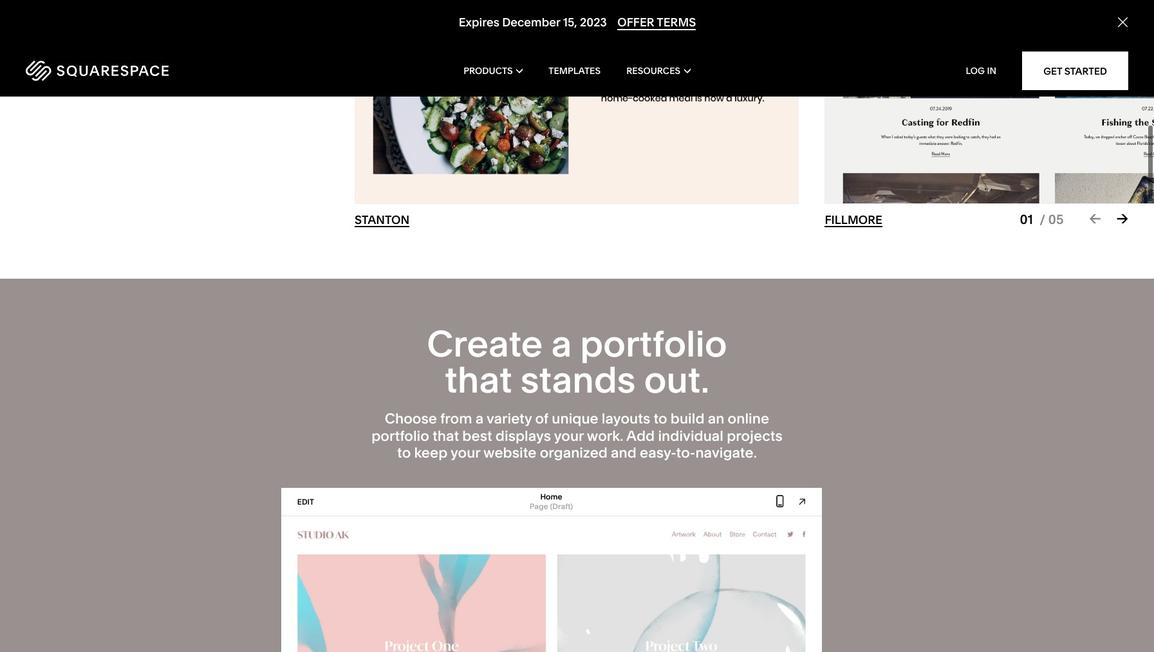 Task type: vqa. For each thing, say whether or not it's contained in the screenshot.
Sell
no



Task type: describe. For each thing, give the bounding box(es) containing it.
resources
[[627, 65, 681, 77]]

15,
[[563, 15, 577, 30]]

website
[[484, 444, 537, 462]]

→ button
[[1117, 210, 1129, 228]]

an
[[708, 410, 725, 428]]

unique
[[552, 410, 599, 428]]

1 vertical spatial to
[[397, 444, 411, 462]]

out.
[[644, 358, 709, 402]]

offer
[[617, 15, 654, 30]]

best
[[462, 427, 492, 445]]

templates
[[549, 65, 601, 77]]

december
[[502, 15, 560, 30]]

get started
[[1044, 65, 1107, 77]]

home page (draft)
[[530, 492, 573, 511]]

get started link
[[1022, 52, 1129, 90]]

templates link
[[549, 45, 601, 97]]

variety
[[487, 410, 532, 428]]

projects
[[727, 427, 783, 445]]

create a portfolio that stands out.
[[427, 322, 727, 402]]

keep
[[414, 444, 448, 462]]

that inside choose from a variety of unique layouts to build an online portfolio that best displays your work. add individual projects to keep your website organized and easy-to-navigate.
[[433, 427, 459, 445]]

squarespace logo image
[[26, 61, 169, 81]]

offer terms link
[[617, 15, 696, 30]]

work.
[[587, 427, 624, 445]]

expires december 15, 2023
[[458, 15, 607, 30]]

home
[[540, 492, 562, 502]]

log
[[966, 65, 985, 77]]

terms
[[657, 15, 696, 30]]

/ 05
[[1040, 212, 1064, 228]]

build
[[671, 410, 705, 428]]

online
[[728, 410, 769, 428]]

05
[[1049, 212, 1064, 228]]

fillmore
[[825, 212, 883, 227]]

individual
[[658, 427, 724, 445]]

choose from a variety of unique layouts to build an online portfolio that best displays your work. add individual projects to keep your website organized and easy-to-navigate.
[[372, 410, 783, 462]]

and
[[611, 444, 637, 462]]

01
[[1020, 212, 1033, 228]]

easy-
[[640, 444, 676, 462]]

fillmore button
[[825, 212, 883, 228]]

portfolio inside create a portfolio that stands out.
[[580, 322, 727, 366]]

of
[[535, 410, 549, 428]]



Task type: locate. For each thing, give the bounding box(es) containing it.
stanton template image
[[355, 0, 799, 204]]

a inside choose from a variety of unique layouts to build an online portfolio that best displays your work. add individual projects to keep your website organized and easy-to-navigate.
[[476, 410, 484, 428]]

0 vertical spatial portfolio
[[580, 322, 727, 366]]

(draft)
[[550, 502, 573, 511]]

create
[[427, 322, 543, 366]]

your
[[554, 427, 584, 445], [451, 444, 480, 462]]

that up from
[[445, 358, 512, 402]]

1 vertical spatial that
[[433, 427, 459, 445]]

2023
[[580, 15, 607, 30]]

choose
[[385, 410, 437, 428]]

to left build
[[654, 410, 667, 428]]

resources button
[[627, 45, 691, 97]]

get
[[1044, 65, 1062, 77]]

that inside create a portfolio that stands out.
[[445, 358, 512, 402]]

0 horizontal spatial portfolio
[[372, 427, 429, 445]]

to-
[[676, 444, 696, 462]]

products
[[464, 65, 513, 77]]

1 horizontal spatial to
[[654, 410, 667, 428]]

in
[[987, 65, 997, 77]]

to left keep
[[397, 444, 411, 462]]

1 horizontal spatial a
[[551, 322, 572, 366]]

products button
[[464, 45, 523, 97]]

organized
[[540, 444, 608, 462]]

that
[[445, 358, 512, 402], [433, 427, 459, 445]]

a inside create a portfolio that stands out.
[[551, 322, 572, 366]]

expires
[[458, 15, 499, 30]]

your right keep
[[451, 444, 480, 462]]

stanton
[[355, 212, 410, 227]]

0 vertical spatial to
[[654, 410, 667, 428]]

→
[[1117, 210, 1129, 227]]

to
[[654, 410, 667, 428], [397, 444, 411, 462]]

add
[[626, 427, 655, 445]]

portfolio
[[580, 322, 727, 366], [372, 427, 429, 445]]

1 horizontal spatial your
[[554, 427, 584, 445]]

started
[[1065, 65, 1107, 77]]

a
[[551, 322, 572, 366], [476, 410, 484, 428]]

your right of
[[554, 427, 584, 445]]

0 horizontal spatial your
[[451, 444, 480, 462]]

from
[[440, 410, 472, 428]]

stanton button
[[355, 212, 410, 228]]

/
[[1040, 212, 1046, 228]]

layouts
[[602, 410, 650, 428]]

log             in link
[[966, 65, 997, 77]]

displays
[[496, 427, 551, 445]]

1 horizontal spatial portfolio
[[580, 322, 727, 366]]

0 horizontal spatial a
[[476, 410, 484, 428]]

stands
[[521, 358, 636, 402]]

1 vertical spatial portfolio
[[372, 427, 429, 445]]

edit
[[297, 497, 314, 507]]

page
[[530, 502, 548, 511]]

squarespace logo link
[[26, 61, 246, 81]]

0 vertical spatial a
[[551, 322, 572, 366]]

portfolio inside choose from a variety of unique layouts to build an online portfolio that best displays your work. add individual projects to keep your website organized and easy-to-navigate.
[[372, 427, 429, 445]]

0 horizontal spatial to
[[397, 444, 411, 462]]

offer terms
[[617, 15, 696, 30]]

fillmore template image
[[826, 0, 1154, 204]]

0 vertical spatial that
[[445, 358, 512, 402]]

that left "best"
[[433, 427, 459, 445]]

navigate.
[[696, 444, 757, 462]]

log             in
[[966, 65, 997, 77]]

1 vertical spatial a
[[476, 410, 484, 428]]

grid overlay layout image
[[281, 516, 822, 652]]



